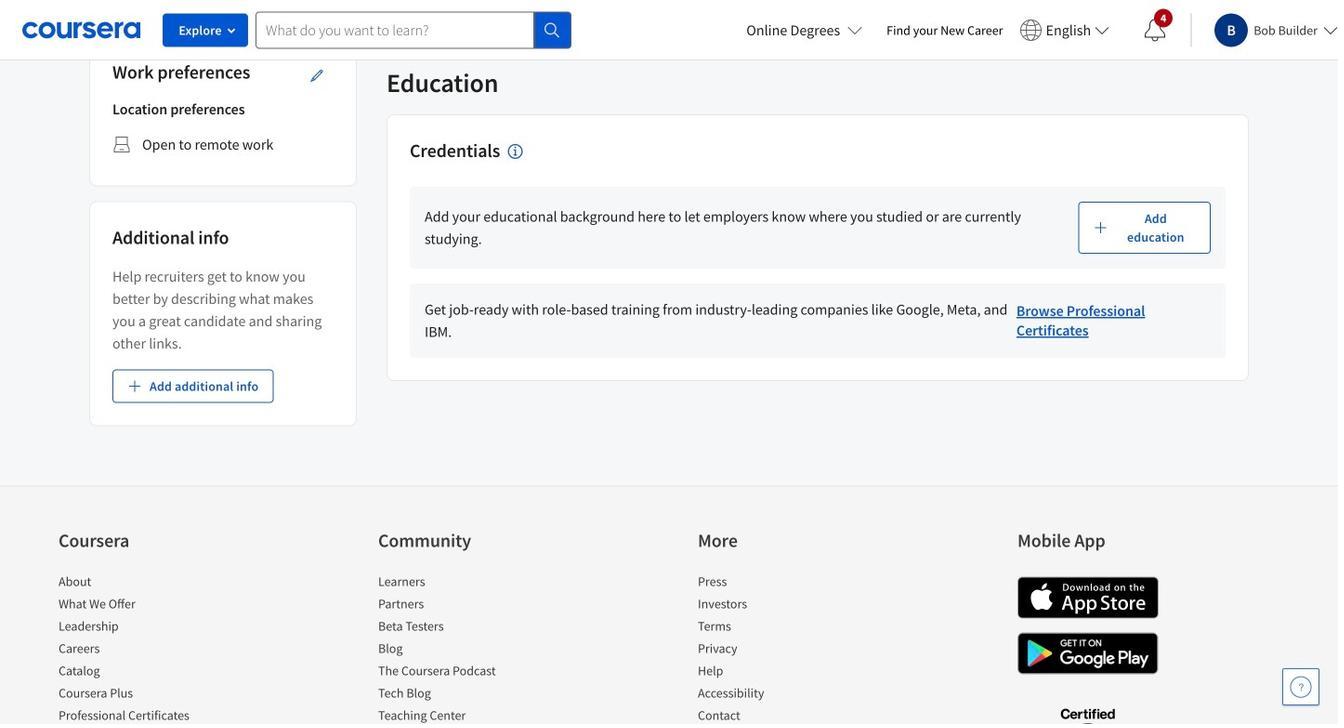 Task type: vqa. For each thing, say whether or not it's contained in the screenshot.
INFORMATION ABOUT CREDENTIALS SECTION image
yes



Task type: describe. For each thing, give the bounding box(es) containing it.
3 list from the left
[[698, 572, 856, 724]]

1 list from the left
[[59, 572, 217, 724]]

What do you want to learn? text field
[[256, 12, 535, 49]]

help center image
[[1291, 676, 1313, 698]]

information about credentials section image
[[508, 144, 523, 159]]

edit image
[[310, 68, 325, 83]]



Task type: locate. For each thing, give the bounding box(es) containing it.
download on the app store image
[[1018, 577, 1159, 619]]

list item
[[59, 572, 217, 595], [378, 572, 536, 595], [698, 572, 856, 595], [59, 595, 217, 617], [378, 595, 536, 617], [698, 595, 856, 617], [59, 617, 217, 639], [378, 617, 536, 639], [698, 617, 856, 639], [59, 639, 217, 662], [378, 639, 536, 662], [698, 639, 856, 662], [59, 662, 217, 684], [378, 662, 536, 684], [698, 662, 856, 684], [59, 684, 217, 706], [378, 684, 536, 706], [698, 684, 856, 706], [59, 706, 217, 724], [378, 706, 536, 724], [698, 706, 856, 724]]

2 list from the left
[[378, 572, 536, 724]]

1 horizontal spatial list
[[378, 572, 536, 724]]

None search field
[[256, 12, 572, 49]]

list
[[59, 572, 217, 724], [378, 572, 536, 724], [698, 572, 856, 724]]

get it on google play image
[[1018, 633, 1159, 675]]

logo of certified b corporation image
[[1050, 698, 1126, 724]]

coursera image
[[22, 15, 140, 45]]

2 horizontal spatial list
[[698, 572, 856, 724]]

0 horizontal spatial list
[[59, 572, 217, 724]]



